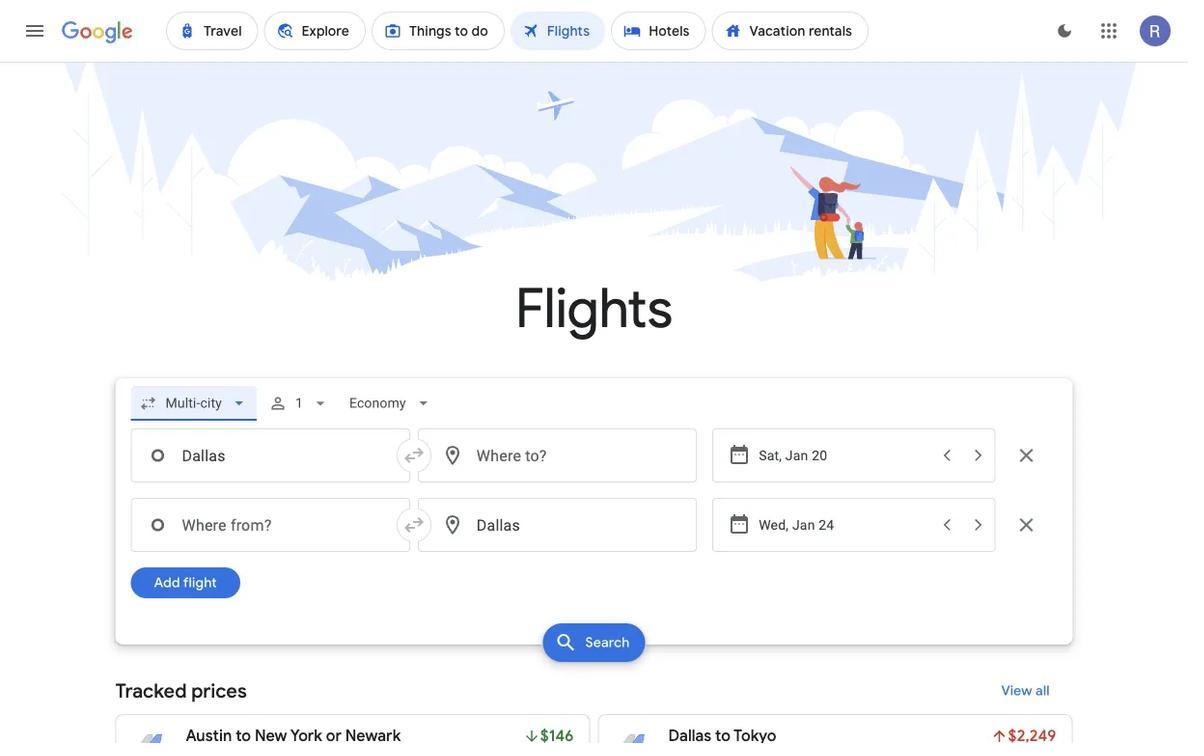 Task type: describe. For each thing, give the bounding box(es) containing it.
add flight
[[154, 574, 217, 592]]

remove flight from dallas on sat, jan 20 image
[[1015, 444, 1038, 467]]

tracked prices
[[115, 679, 247, 703]]

departure text field for remove flight to dallas on wed, jan 24 icon at the bottom right of the page
[[759, 499, 930, 551]]

tracked prices region
[[115, 668, 1073, 743]]

tracked
[[115, 679, 187, 703]]

none text field inside flight "search box"
[[131, 429, 410, 483]]

1
[[295, 395, 303, 411]]

add
[[154, 574, 180, 592]]

view
[[1001, 683, 1032, 700]]

main menu image
[[23, 19, 46, 42]]

departure text field for remove flight from dallas on sat, jan 20 icon on the right bottom
[[759, 430, 930, 482]]



Task type: locate. For each thing, give the bounding box(es) containing it.
flight
[[183, 574, 217, 592]]

remove flight to dallas on wed, jan 24 image
[[1015, 514, 1038, 537]]

change appearance image
[[1042, 8, 1088, 54]]

0 vertical spatial departure text field
[[759, 430, 930, 482]]

1 departure text field from the top
[[759, 430, 930, 482]]

prices
[[191, 679, 247, 703]]

Departure text field
[[759, 430, 930, 482], [759, 499, 930, 551]]

2249 US dollars text field
[[1009, 727, 1057, 743]]

search button
[[543, 624, 645, 662]]

146 US dollars text field
[[540, 727, 574, 743]]

None field
[[131, 386, 257, 421], [342, 386, 441, 421], [131, 386, 257, 421], [342, 386, 441, 421]]

Where to? text field
[[418, 429, 697, 483]]

2 departure text field from the top
[[759, 499, 930, 551]]

None text field
[[418, 498, 697, 552]]

all
[[1036, 683, 1050, 700]]

None text field
[[131, 429, 410, 483]]

1 vertical spatial departure text field
[[759, 499, 930, 551]]

search
[[586, 634, 630, 652]]

Flight search field
[[100, 378, 1089, 668]]

flights
[[516, 275, 673, 343]]

view all
[[1001, 683, 1050, 700]]

1 button
[[261, 380, 338, 427]]

Where from? text field
[[131, 498, 410, 552]]

add flight button
[[131, 568, 240, 599]]



Task type: vqa. For each thing, say whether or not it's contained in the screenshot.
FRI, OCT 11 element on the bottom of the page
no



